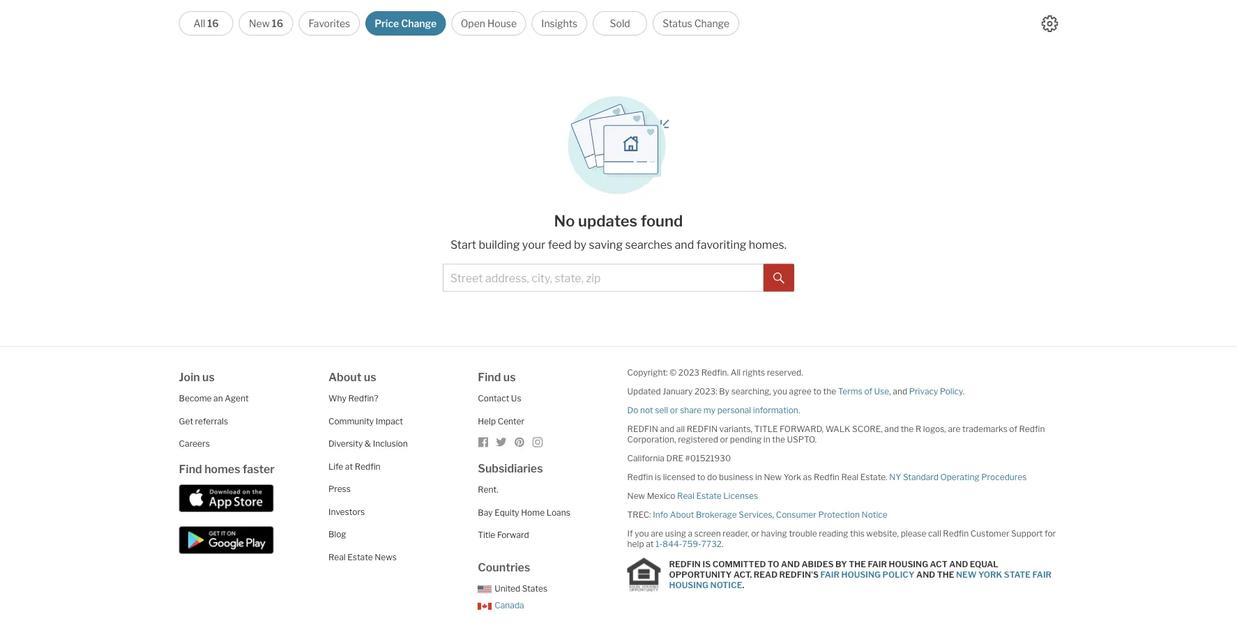 Task type: describe. For each thing, give the bounding box(es) containing it.
reading
[[819, 529, 849, 539]]

investors button
[[329, 507, 365, 517]]

privacy policy link
[[909, 387, 963, 397]]

©
[[670, 368, 677, 378]]

0 vertical spatial real
[[842, 473, 859, 483]]

trouble
[[789, 529, 817, 539]]

2023:
[[695, 387, 718, 397]]

change for status change
[[695, 17, 730, 29]]

redfin is licensed to do business in new york as redfin real estate. ny standard operating procedures
[[628, 473, 1027, 483]]

business
[[719, 473, 754, 483]]

redfin left is
[[628, 473, 653, 483]]

brokerage
[[696, 510, 737, 520]]

january
[[663, 387, 693, 397]]

read
[[754, 570, 778, 580]]

find us
[[478, 371, 516, 384]]

agree
[[789, 387, 812, 397]]

us for about us
[[364, 371, 376, 384]]

equal housing opportunity image
[[628, 558, 661, 592]]

my
[[704, 406, 716, 416]]

having
[[761, 529, 787, 539]]

us
[[511, 394, 521, 404]]

title forward
[[478, 531, 529, 541]]

copyright:
[[628, 368, 668, 378]]

become an agent button
[[179, 394, 249, 404]]

community
[[329, 416, 374, 427]]

act
[[930, 559, 948, 570]]

contact us button
[[478, 394, 521, 404]]

an
[[214, 394, 223, 404]]

housing inside new york state fair housing notice
[[669, 580, 709, 590]]

corporation,
[[628, 435, 676, 445]]

and left all at the right bottom
[[660, 424, 675, 435]]

redfin instagram image
[[532, 437, 544, 448]]

notice
[[862, 510, 888, 520]]

join us
[[179, 371, 215, 384]]

this
[[850, 529, 865, 539]]

help center button
[[478, 416, 525, 427]]

All radio
[[179, 11, 233, 36]]

why
[[329, 394, 347, 404]]

redfin for is
[[669, 559, 701, 570]]

price
[[375, 17, 399, 29]]

found
[[641, 211, 683, 230]]

1 horizontal spatial the
[[937, 570, 955, 580]]

at inside if you are using a screen reader, or having trouble reading this website, please call redfin customer support for help at
[[646, 540, 654, 550]]

Status Change radio
[[653, 11, 740, 36]]

redfin's
[[780, 570, 819, 580]]

or inside "redfin and all redfin variants, title forward, walk score, and the r logos, are trademarks of redfin corporation, registered or pending in the uspto."
[[720, 435, 728, 445]]

get referrals button
[[179, 416, 228, 427]]

. down reader,
[[722, 540, 724, 550]]

copyright: © 2023 redfin. all rights reserved.
[[628, 368, 803, 378]]

redfin?
[[348, 394, 379, 404]]

Insights radio
[[532, 11, 587, 36]]

share
[[680, 406, 702, 416]]

state
[[1004, 570, 1031, 580]]

title forward button
[[478, 531, 529, 541]]

redfin for and
[[628, 424, 658, 435]]

and right "use"
[[893, 387, 908, 397]]

procedures
[[982, 473, 1027, 483]]

16 for new 16
[[272, 17, 283, 29]]

careers button
[[179, 439, 210, 449]]

. right privacy
[[963, 387, 965, 397]]

a
[[688, 529, 693, 539]]

canada
[[495, 601, 524, 611]]

0 horizontal spatial or
[[670, 406, 678, 416]]

by
[[574, 238, 587, 252]]

ny
[[890, 473, 902, 483]]

0 horizontal spatial and
[[781, 559, 800, 570]]

abides
[[802, 559, 834, 570]]

sold
[[610, 17, 630, 29]]

community impact button
[[329, 416, 403, 427]]

title
[[755, 424, 778, 435]]

0 horizontal spatial estate
[[348, 552, 373, 563]]

licensed
[[663, 473, 696, 483]]

become an agent
[[179, 394, 249, 404]]

new york state fair housing notice
[[669, 570, 1052, 590]]

help
[[478, 416, 496, 427]]

protection
[[819, 510, 860, 520]]

forward,
[[780, 424, 824, 435]]

news
[[375, 552, 397, 563]]

2 vertical spatial real
[[329, 552, 346, 563]]

agent
[[225, 394, 249, 404]]

submit search image
[[774, 273, 785, 284]]

favoriting
[[697, 238, 747, 252]]

. down the agree
[[799, 406, 800, 416]]

redfin pinterest image
[[514, 437, 525, 448]]

download the redfin app on the apple app store image
[[179, 485, 274, 513]]

16 for all 16
[[207, 17, 219, 29]]

status
[[663, 17, 692, 29]]

Favorites radio
[[299, 11, 360, 36]]

1 horizontal spatial all
[[731, 368, 741, 378]]

is
[[703, 559, 711, 570]]

trademarks
[[963, 424, 1008, 435]]

updated
[[628, 387, 661, 397]]

1 horizontal spatial about
[[670, 510, 694, 520]]

1 vertical spatial new
[[764, 473, 782, 483]]

0 horizontal spatial at
[[345, 462, 353, 472]]

start
[[451, 238, 476, 252]]

why redfin?
[[329, 394, 379, 404]]

Price Change radio
[[366, 11, 446, 36]]

0 horizontal spatial fair
[[821, 570, 840, 580]]

inclusion
[[373, 439, 408, 449]]

do
[[707, 473, 717, 483]]

sell
[[655, 406, 668, 416]]

information
[[753, 406, 799, 416]]

New radio
[[239, 11, 293, 36]]

dre
[[667, 454, 684, 464]]

redfin and all redfin variants, title forward, walk score, and the r logos, are trademarks of redfin corporation, registered or pending in the uspto.
[[628, 424, 1045, 445]]

not
[[640, 406, 653, 416]]

notice
[[711, 580, 742, 590]]

about us
[[329, 371, 376, 384]]

life
[[329, 462, 343, 472]]

bay equity home loans
[[478, 508, 571, 518]]

variants,
[[720, 424, 753, 435]]

forward
[[497, 531, 529, 541]]

terms of use link
[[838, 387, 890, 397]]

redfin down &
[[355, 462, 381, 472]]

logos,
[[923, 424, 947, 435]]

redfin.
[[701, 368, 729, 378]]

bay
[[478, 508, 493, 518]]

reader,
[[723, 529, 750, 539]]

careers
[[179, 439, 210, 449]]

0 horizontal spatial about
[[329, 371, 362, 384]]

join
[[179, 371, 200, 384]]

why redfin? button
[[329, 394, 379, 404]]

0 horizontal spatial to
[[697, 473, 706, 483]]



Task type: vqa. For each thing, say whether or not it's contained in the screenshot.
2
no



Task type: locate. For each thing, give the bounding box(es) containing it.
3 us from the left
[[503, 371, 516, 384]]

canadian flag image
[[478, 603, 492, 610]]

in down title
[[764, 435, 771, 445]]

fair housing policy and the
[[821, 570, 956, 580]]

0 vertical spatial find
[[478, 371, 501, 384]]

you inside if you are using a screen reader, or having trouble reading this website, please call redfin customer support for help at
[[635, 529, 649, 539]]

searching,
[[731, 387, 771, 397]]

2 horizontal spatial and
[[950, 559, 968, 570]]

0 vertical spatial estate
[[696, 491, 722, 502]]

redfin inside if you are using a screen reader, or having trouble reading this website, please call redfin customer support for help at
[[943, 529, 969, 539]]

california
[[628, 454, 665, 464]]

1 vertical spatial to
[[697, 473, 706, 483]]

real down blog
[[329, 552, 346, 563]]

option group containing all
[[179, 11, 740, 36]]

redfin up "opportunity"
[[669, 559, 701, 570]]

1 vertical spatial housing
[[842, 570, 881, 580]]

help
[[628, 540, 644, 550]]

1 horizontal spatial or
[[720, 435, 728, 445]]

diversity & inclusion button
[[329, 439, 408, 449]]

.
[[963, 387, 965, 397], [799, 406, 800, 416], [722, 540, 724, 550], [742, 580, 744, 590]]

Open House radio
[[452, 11, 526, 36]]

to right the agree
[[814, 387, 822, 397]]

1 horizontal spatial 16
[[272, 17, 283, 29]]

0 horizontal spatial the
[[772, 435, 785, 445]]

faster
[[243, 462, 275, 476]]

about up the why
[[329, 371, 362, 384]]

all left the rights
[[731, 368, 741, 378]]

16 left "new 16"
[[207, 17, 219, 29]]

new left york at the right bottom of the page
[[764, 473, 782, 483]]

0 vertical spatial at
[[345, 462, 353, 472]]

are inside if you are using a screen reader, or having trouble reading this website, please call redfin customer support for help at
[[651, 529, 664, 539]]

redfin up registered
[[687, 424, 718, 435]]

life at redfin button
[[329, 462, 381, 472]]

to left do
[[697, 473, 706, 483]]

favorites
[[309, 17, 350, 29]]

0 horizontal spatial the
[[849, 559, 866, 570]]

0 horizontal spatial change
[[401, 17, 437, 29]]

1 vertical spatial find
[[179, 462, 202, 476]]

1-
[[656, 540, 663, 550]]

2 us from the left
[[364, 371, 376, 384]]

housing down "opportunity"
[[669, 580, 709, 590]]

and down the act
[[917, 570, 936, 580]]

1 vertical spatial in
[[755, 473, 762, 483]]

canada link
[[478, 601, 524, 611]]

press button
[[329, 484, 351, 495]]

fair inside the "redfin is committed to and abides by the fair housing act and equal opportunity act. read redfin's"
[[868, 559, 887, 570]]

redfin twitter image
[[496, 437, 507, 448]]

option group
[[179, 11, 740, 36]]

1 vertical spatial all
[[731, 368, 741, 378]]

new
[[249, 17, 270, 29], [764, 473, 782, 483], [628, 491, 645, 502]]

us for find us
[[503, 371, 516, 384]]

or right sell
[[670, 406, 678, 416]]

1 horizontal spatial of
[[1010, 424, 1018, 435]]

find for find us
[[478, 371, 501, 384]]

16 inside 'all' option
[[207, 17, 219, 29]]

change right price
[[401, 17, 437, 29]]

website,
[[867, 529, 899, 539]]

and up new
[[950, 559, 968, 570]]

0 horizontal spatial in
[[755, 473, 762, 483]]

housing up policy
[[889, 559, 929, 570]]

find
[[478, 371, 501, 384], [179, 462, 202, 476]]

, left privacy
[[890, 387, 891, 397]]

16
[[207, 17, 219, 29], [272, 17, 283, 29]]

0 horizontal spatial are
[[651, 529, 664, 539]]

or down the variants, at the right bottom of the page
[[720, 435, 728, 445]]

change right status
[[695, 17, 730, 29]]

1 horizontal spatial at
[[646, 540, 654, 550]]

is
[[655, 473, 661, 483]]

fair inside new york state fair housing notice
[[1033, 570, 1052, 580]]

16 left favorites
[[272, 17, 283, 29]]

you
[[773, 387, 788, 397], [635, 529, 649, 539]]

the left terms
[[824, 387, 837, 397]]

united
[[495, 584, 521, 594]]

0 horizontal spatial find
[[179, 462, 202, 476]]

2 horizontal spatial the
[[901, 424, 914, 435]]

1 us from the left
[[202, 371, 215, 384]]

0 vertical spatial housing
[[889, 559, 929, 570]]

help center
[[478, 416, 525, 427]]

you up information
[[773, 387, 788, 397]]

0 vertical spatial ,
[[890, 387, 891, 397]]

committed
[[713, 559, 766, 570]]

0 vertical spatial the
[[849, 559, 866, 570]]

1 horizontal spatial to
[[814, 387, 822, 397]]

center
[[498, 416, 525, 427]]

privacy
[[909, 387, 939, 397]]

of left "use"
[[865, 387, 873, 397]]

0 horizontal spatial all
[[194, 17, 205, 29]]

us up us
[[503, 371, 516, 384]]

find for find homes faster
[[179, 462, 202, 476]]

find down careers button
[[179, 462, 202, 476]]

1 horizontal spatial real
[[677, 491, 695, 502]]

in right business
[[755, 473, 762, 483]]

0 horizontal spatial new
[[249, 17, 270, 29]]

referrals
[[195, 416, 228, 427]]

real left estate.
[[842, 473, 859, 483]]

redfin inside the "redfin is committed to and abides by the fair housing act and equal opportunity act. read redfin's"
[[669, 559, 701, 570]]

16 inside new option
[[272, 17, 283, 29]]

us
[[202, 371, 215, 384], [364, 371, 376, 384], [503, 371, 516, 384]]

1 change from the left
[[401, 17, 437, 29]]

ny standard operating procedures link
[[890, 473, 1027, 483]]

1 vertical spatial the
[[937, 570, 955, 580]]

1 vertical spatial about
[[670, 510, 694, 520]]

opportunity
[[669, 570, 732, 580]]

the up fair housing policy link
[[849, 559, 866, 570]]

0 horizontal spatial us
[[202, 371, 215, 384]]

1 horizontal spatial ,
[[890, 387, 891, 397]]

walk
[[826, 424, 851, 435]]

housing inside the "redfin is committed to and abides by the fair housing act and equal opportunity act. read redfin's"
[[889, 559, 929, 570]]

1 horizontal spatial fair
[[868, 559, 887, 570]]

countries
[[478, 561, 530, 574]]

0 horizontal spatial housing
[[669, 580, 709, 590]]

of
[[865, 387, 873, 397], [1010, 424, 1018, 435]]

1 vertical spatial or
[[720, 435, 728, 445]]

about up using
[[670, 510, 694, 520]]

the inside the "redfin is committed to and abides by the fair housing act and equal opportunity act. read redfin's"
[[849, 559, 866, 570]]

0 vertical spatial you
[[773, 387, 788, 397]]

new up the trec: on the bottom of page
[[628, 491, 645, 502]]

us right join
[[202, 371, 215, 384]]

are right the logos,
[[948, 424, 961, 435]]

0 horizontal spatial you
[[635, 529, 649, 539]]

policy
[[940, 387, 963, 397]]

redfin right as
[[814, 473, 840, 483]]

2 vertical spatial or
[[751, 529, 760, 539]]

1 16 from the left
[[207, 17, 219, 29]]

rights
[[743, 368, 765, 378]]

1 vertical spatial are
[[651, 529, 664, 539]]

1 horizontal spatial and
[[917, 570, 936, 580]]

policy
[[883, 570, 915, 580]]

1 vertical spatial at
[[646, 540, 654, 550]]

act.
[[734, 570, 752, 580]]

get
[[179, 416, 193, 427]]

2 vertical spatial housing
[[669, 580, 709, 590]]

at left the 1-
[[646, 540, 654, 550]]

1 horizontal spatial in
[[764, 435, 771, 445]]

change for price change
[[401, 17, 437, 29]]

using
[[665, 529, 686, 539]]

2 horizontal spatial or
[[751, 529, 760, 539]]

0 vertical spatial to
[[814, 387, 822, 397]]

all 16
[[194, 17, 219, 29]]

estate down do
[[696, 491, 722, 502]]

new for new 16
[[249, 17, 270, 29]]

1 horizontal spatial find
[[478, 371, 501, 384]]

mexico
[[647, 491, 676, 502]]

estate left news
[[348, 552, 373, 563]]

redfin inside "redfin and all redfin variants, title forward, walk score, and the r logos, are trademarks of redfin corporation, registered or pending in the uspto."
[[1020, 424, 1045, 435]]

redfin right call
[[943, 529, 969, 539]]

2 horizontal spatial housing
[[889, 559, 929, 570]]

the left r
[[901, 424, 914, 435]]

redfin right trademarks
[[1020, 424, 1045, 435]]

or down the services
[[751, 529, 760, 539]]

1 vertical spatial you
[[635, 529, 649, 539]]

1 horizontal spatial estate
[[696, 491, 722, 502]]

new inside option
[[249, 17, 270, 29]]

and right score,
[[885, 424, 899, 435]]

fair right state
[[1033, 570, 1052, 580]]

0 horizontal spatial real
[[329, 552, 346, 563]]

1 vertical spatial ,
[[773, 510, 774, 520]]

get referrals
[[179, 416, 228, 427]]

at right life
[[345, 462, 353, 472]]

diversity
[[329, 439, 363, 449]]

bay equity home loans button
[[478, 508, 571, 518]]

terms
[[838, 387, 863, 397]]

in inside "redfin and all redfin variants, title forward, walk score, and the r logos, are trademarks of redfin corporation, registered or pending in the uspto."
[[764, 435, 771, 445]]

844-
[[663, 540, 682, 550]]

0 vertical spatial in
[[764, 435, 771, 445]]

new 16
[[249, 17, 283, 29]]

2 horizontal spatial new
[[764, 473, 782, 483]]

housing down by
[[842, 570, 881, 580]]

0 vertical spatial or
[[670, 406, 678, 416]]

real down licensed
[[677, 491, 695, 502]]

by
[[719, 387, 730, 397]]

us flag image
[[478, 586, 492, 593]]

fair housing policy link
[[821, 570, 915, 580]]

subsidiaries
[[478, 462, 543, 476]]

1 horizontal spatial new
[[628, 491, 645, 502]]

change inside radio
[[695, 17, 730, 29]]

1 horizontal spatial the
[[824, 387, 837, 397]]

all left "new 16"
[[194, 17, 205, 29]]

us up redfin?
[[364, 371, 376, 384]]

redfin is committed to and abides by the fair housing act and equal opportunity act. read redfin's
[[669, 559, 999, 580]]

1 vertical spatial real
[[677, 491, 695, 502]]

life at redfin
[[329, 462, 381, 472]]

united states
[[495, 584, 548, 594]]

1 vertical spatial estate
[[348, 552, 373, 563]]

2 change from the left
[[695, 17, 730, 29]]

download the redfin app from the google play store image
[[179, 527, 274, 555]]

new york state fair housing notice link
[[669, 570, 1052, 590]]

or inside if you are using a screen reader, or having trouble reading this website, please call redfin customer support for help at
[[751, 529, 760, 539]]

the down title
[[772, 435, 785, 445]]

1 horizontal spatial us
[[364, 371, 376, 384]]

all
[[677, 424, 685, 435]]

759-
[[682, 540, 702, 550]]

0 vertical spatial all
[[194, 17, 205, 29]]

r
[[916, 424, 922, 435]]

2 horizontal spatial us
[[503, 371, 516, 384]]

all inside 'all' option
[[194, 17, 205, 29]]

and down found
[[675, 238, 694, 252]]

0 vertical spatial new
[[249, 17, 270, 29]]

of right trademarks
[[1010, 424, 1018, 435]]

1 horizontal spatial housing
[[842, 570, 881, 580]]

. down act.
[[742, 580, 744, 590]]

2 vertical spatial new
[[628, 491, 645, 502]]

york
[[979, 570, 1003, 580]]

2 horizontal spatial fair
[[1033, 570, 1052, 580]]

of inside "redfin and all redfin variants, title forward, walk score, and the r logos, are trademarks of redfin corporation, registered or pending in the uspto."
[[1010, 424, 1018, 435]]

rent.
[[478, 485, 499, 495]]

loans
[[547, 508, 571, 518]]

new right 'all' option
[[249, 17, 270, 29]]

estate
[[696, 491, 722, 502], [348, 552, 373, 563]]

homes.
[[749, 238, 787, 252]]

score,
[[852, 424, 883, 435]]

building
[[479, 238, 520, 252]]

and
[[675, 238, 694, 252], [893, 387, 908, 397], [660, 424, 675, 435], [885, 424, 899, 435]]

2 horizontal spatial real
[[842, 473, 859, 483]]

call
[[928, 529, 942, 539]]

Street address, city, state, zip search field
[[443, 264, 764, 292]]

redfin up corporation,
[[628, 424, 658, 435]]

and up redfin's
[[781, 559, 800, 570]]

trec: info about brokerage services , consumer protection notice
[[628, 510, 888, 520]]

start building your feed by saving searches and favoriting homes.
[[451, 238, 787, 252]]

screen
[[695, 529, 721, 539]]

real
[[842, 473, 859, 483], [677, 491, 695, 502], [329, 552, 346, 563]]

0 horizontal spatial ,
[[773, 510, 774, 520]]

equity
[[495, 508, 519, 518]]

community impact
[[329, 416, 403, 427]]

redfin facebook image
[[478, 437, 489, 448]]

are
[[948, 424, 961, 435], [651, 529, 664, 539]]

2 16 from the left
[[272, 17, 283, 29]]

operating
[[941, 473, 980, 483]]

0 vertical spatial about
[[329, 371, 362, 384]]

2023
[[679, 368, 700, 378]]

1 horizontal spatial are
[[948, 424, 961, 435]]

or
[[670, 406, 678, 416], [720, 435, 728, 445], [751, 529, 760, 539]]

0 vertical spatial are
[[948, 424, 961, 435]]

contact us
[[478, 394, 521, 404]]

1 horizontal spatial change
[[695, 17, 730, 29]]

you right if
[[635, 529, 649, 539]]

change inside radio
[[401, 17, 437, 29]]

fair up fair housing policy link
[[868, 559, 887, 570]]

0 horizontal spatial 16
[[207, 17, 219, 29]]

0 vertical spatial of
[[865, 387, 873, 397]]

, up having
[[773, 510, 774, 520]]

fair down by
[[821, 570, 840, 580]]

1 vertical spatial of
[[1010, 424, 1018, 435]]

new for new mexico real estate licenses
[[628, 491, 645, 502]]

new
[[956, 570, 977, 580]]

0 horizontal spatial of
[[865, 387, 873, 397]]

about
[[329, 371, 362, 384], [670, 510, 694, 520]]

if
[[628, 529, 633, 539]]

Sold radio
[[593, 11, 647, 36]]

find up contact
[[478, 371, 501, 384]]

us for join us
[[202, 371, 215, 384]]

are up the 1-
[[651, 529, 664, 539]]

,
[[890, 387, 891, 397], [773, 510, 774, 520]]

1 horizontal spatial you
[[773, 387, 788, 397]]

standard
[[903, 473, 939, 483]]

your
[[522, 238, 546, 252]]

the down the act
[[937, 570, 955, 580]]

feed
[[548, 238, 572, 252]]

find homes faster
[[179, 462, 275, 476]]

are inside "redfin and all redfin variants, title forward, walk score, and the r logos, are trademarks of redfin corporation, registered or pending in the uspto."
[[948, 424, 961, 435]]



